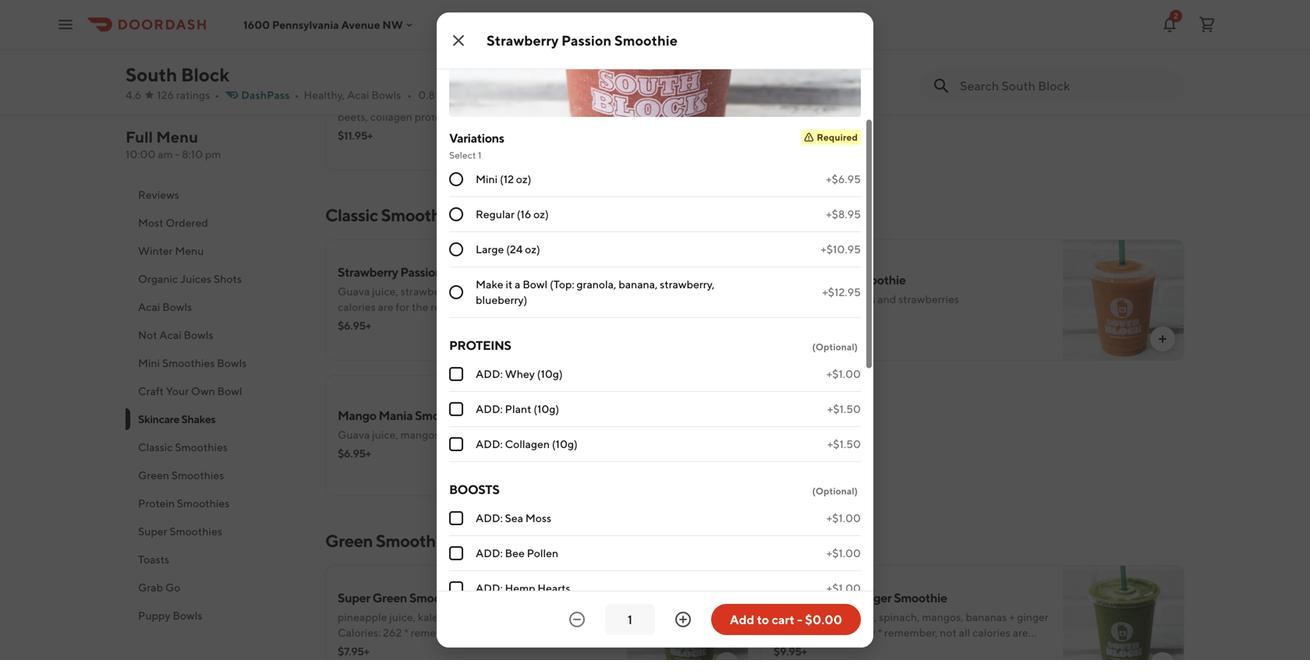 Task type: describe. For each thing, give the bounding box(es) containing it.
collagen
[[505, 438, 550, 451]]

acai inside button
[[138, 301, 160, 314]]

syrup,
[[566, 95, 595, 108]]

guava for guava breeze smoothie
[[774, 293, 806, 306]]

pineapple inside super green smoothie pineapple juice, kale, spinach, mangos, bananas calories: 262  * remember, not all calories are created equal. we encourage you to eat real food and to count colors, not calories!
[[338, 611, 387, 624]]

regular
[[476, 208, 515, 221]]

+$1.00 for pollen
[[827, 547, 861, 560]]

eat for strawberry passion smoothie
[[573, 316, 589, 329]]

green inside "button"
[[138, 469, 169, 482]]

calories! inside super green smoothie pineapple juice, kale, spinach, mangos, bananas calories: 262  * remember, not all calories are created equal. we encourage you to eat real food and to count colors, not calories!
[[391, 658, 433, 661]]

green smoothies inside green smoothies "button"
[[138, 469, 224, 482]]

(optional) for proteins
[[812, 342, 858, 353]]

add item to cart image for smoothie
[[1157, 333, 1169, 345]]

select
[[449, 150, 476, 161]]

variations select 1
[[449, 131, 504, 161]]

moss
[[525, 512, 551, 525]]

we for strawberry passion smoothie
[[468, 316, 483, 329]]

organic juices shots button
[[126, 265, 306, 293]]

334
[[547, 429, 566, 441]]

smoothie inside the super green + ginger smoothie pineapple juice, kale, spinach, mangos, bananas + ginger calories: 246 regular  * remember, not all calories are created equal. we encourage you to eat real food and to count colors, not calories!
[[894, 591, 947, 606]]

126 ratings •
[[157, 89, 219, 101]]

organic juices shots
[[138, 273, 242, 285]]

real for super green + ginger smoothie
[[969, 642, 987, 655]]

sea
[[455, 110, 472, 123]]

craft your own bowl button
[[126, 377, 306, 406]]

calories! for super green + ginger smoothie
[[858, 658, 900, 661]]

remember, for strawberry passion smoothie
[[496, 301, 550, 314]]

add to cart - $0.00
[[730, 613, 842, 627]]

super smoothies button
[[126, 518, 306, 546]]

skincare
[[138, 413, 179, 426]]

0 horizontal spatial +
[[845, 591, 851, 606]]

moss
[[474, 110, 499, 123]]

2 • from the left
[[294, 89, 299, 101]]

add: bee pollen
[[476, 547, 559, 560]]

almond milk, strawberry, banana, dates, maple syrup, beets, collagen protein, sea moss $11.95+
[[338, 95, 595, 142]]

south
[[126, 64, 177, 86]]

we inside super green smoothie pineapple juice, kale, spinach, mangos, bananas calories: 262  * remember, not all calories are created equal. we encourage you to eat real food and to count colors, not calories!
[[370, 642, 384, 655]]

smoothies down select
[[381, 205, 462, 225]]

super green + ginger smoothie pineapple juice, kale, spinach, mangos, bananas + ginger calories: 246 regular  * remember, not all calories are created equal. we encourage you to eat real food and to count colors, not calories!
[[774, 591, 1049, 661]]

nw
[[382, 18, 403, 31]]

craft
[[138, 385, 164, 398]]

smoothie for super green smoothie pineapple juice, kale, spinach, mangos, bananas calories: 262  * remember, not all calories are created equal. we encourage you to eat real food and to count colors, not calories!
[[409, 591, 463, 606]]

spinach, inside super green smoothie pineapple juice, kale, spinach, mangos, bananas calories: 262  * remember, not all calories are created equal. we encourage you to eat real food and to count colors, not calories!
[[443, 611, 484, 624]]

strawberry passion smoothie image
[[627, 239, 749, 361]]

10:00
[[126, 148, 156, 161]]

variations
[[449, 131, 504, 145]]

+$1.00 for moss
[[827, 512, 861, 525]]

real for strawberry passion smoothie
[[591, 316, 610, 329]]

mini (12 oz)
[[476, 173, 531, 186]]

126
[[157, 89, 174, 101]]

dashpass
[[241, 89, 290, 101]]

bowl for a
[[523, 278, 548, 291]]

and inside super green smoothie pineapple juice, kale, spinach, mangos, bananas calories: 262  * remember, not all calories are created equal. we encourage you to eat real food and to count colors, not calories!
[[539, 642, 557, 655]]

large (24 oz)
[[476, 243, 540, 256]]

and inside mango mania smoothie guava juice, mangos and banana  calories: 334 $6.95+
[[442, 429, 460, 441]]

green smoothies button
[[126, 462, 306, 490]]

+$1.00 for (10g)
[[827, 368, 861, 381]]

not acai bowls button
[[126, 321, 306, 349]]

colors, for super
[[805, 658, 837, 661]]

add: hemp hearts
[[476, 582, 571, 595]]

bowls up not acai bowls
[[162, 301, 192, 314]]

close strawberry passion smoothie image
[[449, 31, 468, 50]]

smoothies for classic smoothies button in the left of the page
[[175, 441, 228, 454]]

shakes
[[181, 413, 216, 426]]

calories! for strawberry passion smoothie
[[481, 332, 522, 345]]

(10g) for add: whey (10g)
[[537, 368, 563, 381]]

plant
[[505, 403, 531, 416]]

add: for add: plant (10g)
[[476, 403, 503, 416]]

healthy, acai bowls • 0.8 mi
[[304, 89, 449, 101]]

bananas inside the strawberry passion smoothie guava juice, strawberries and bananas  calories: 331  * calories are for the regular sizes. remember, not all calories are created equal. we encourage you to eat real food and to count colors, not calories!
[[484, 285, 526, 298]]

juice, for passion
[[372, 285, 398, 298]]

equal. for strawberry passion smoothie
[[436, 316, 466, 329]]

mania
[[379, 408, 413, 423]]

super green + ginger smoothie image
[[1063, 565, 1185, 661]]

$7.95+
[[338, 645, 369, 658]]

sea
[[505, 512, 523, 525]]

+$10.95
[[821, 243, 861, 256]]

+$1.50 for add: collagen (10g)
[[827, 438, 861, 451]]

puppy bowls button
[[126, 602, 306, 630]]

super inside button
[[138, 525, 167, 538]]

am
[[158, 148, 173, 161]]

featured items button
[[126, 153, 306, 181]]

super for super green + ginger smoothie
[[774, 591, 806, 606]]

full
[[126, 128, 153, 146]]

add: collagen (10g)
[[476, 438, 578, 451]]

you for super green + ginger smoothie
[[918, 642, 936, 655]]

created for super
[[774, 642, 812, 655]]

add: for add: bee pollen
[[476, 547, 503, 560]]

add
[[730, 613, 755, 627]]

required
[[817, 132, 858, 143]]

created inside super green smoothie pineapple juice, kale, spinach, mangos, bananas calories: 262  * remember, not all calories are created equal. we encourage you to eat real food and to count colors, not calories!
[[557, 627, 595, 640]]

healthy,
[[304, 89, 345, 101]]

calories inside the super green + ginger smoothie pineapple juice, kale, spinach, mangos, bananas + ginger calories: 246 regular  * remember, not all calories are created equal. we encourage you to eat real food and to count colors, not calories!
[[973, 627, 1011, 640]]

pollen
[[527, 547, 559, 560]]

1 horizontal spatial classic
[[325, 205, 378, 225]]

encourage for super green + ginger smoothie
[[863, 642, 916, 655]]

Item Search search field
[[960, 77, 1172, 94]]

increase quantity by 1 image
[[674, 611, 693, 629]]

mini for mini (12 oz)
[[476, 173, 498, 186]]

eat for super green + ginger smoothie
[[951, 642, 967, 655]]

equal. for super green + ginger smoothie
[[814, 642, 844, 655]]

(12
[[500, 173, 514, 186]]

pink radiance image
[[627, 49, 749, 171]]

are inside the super green + ginger smoothie pineapple juice, kale, spinach, mangos, bananas + ginger calories: 246 regular  * remember, not all calories are created equal. we encourage you to eat real food and to count colors, not calories!
[[1013, 627, 1028, 640]]

(10g) for add: collagen (10g)
[[552, 438, 578, 451]]

bowls for healthy,
[[371, 89, 401, 101]]

avenue
[[341, 18, 380, 31]]

toasts button
[[126, 546, 306, 574]]

green inside the super green + ginger smoothie pineapple juice, kale, spinach, mangos, bananas + ginger calories: 246 regular  * remember, not all calories are created equal. we encourage you to eat real food and to count colors, not calories!
[[808, 591, 843, 606]]

$6.95+ inside guava breeze smoothie guava juice, mangos and strawberries $6.95+
[[774, 312, 807, 324]]

mangos for mania
[[401, 429, 439, 441]]

* inside the strawberry passion smoothie guava juice, strawberries and bananas  calories: 331  * calories are for the regular sizes. remember, not all calories are created equal. we encourage you to eat real food and to count colors, not calories!
[[592, 285, 596, 298]]

super green smoothie pineapple juice, kale, spinach, mangos, bananas calories: 262  * remember, not all calories are created equal. we encourage you to eat real food and to count colors, not calories!
[[338, 591, 601, 661]]

most
[[138, 216, 163, 229]]

eat inside super green smoothie pineapple juice, kale, spinach, mangos, bananas calories: 262  * remember, not all calories are created equal. we encourage you to eat real food and to count colors, not calories!
[[475, 642, 491, 655]]

count for strawberry
[[396, 332, 425, 345]]

add: sea moss
[[476, 512, 551, 525]]

whey
[[505, 368, 535, 381]]

mango mania smoothie guava juice, mangos and banana  calories: 334 $6.95+
[[338, 408, 566, 460]]

classic inside button
[[138, 441, 173, 454]]

grab
[[138, 581, 163, 594]]

boosts
[[449, 482, 500, 497]]

guava for mango mania smoothie
[[338, 429, 370, 441]]

1 horizontal spatial classic smoothies
[[325, 205, 462, 225]]

add to cart - $0.00 button
[[711, 604, 861, 636]]

variations group
[[449, 129, 861, 318]]

all inside super green smoothie pineapple juice, kale, spinach, mangos, bananas calories: 262  * remember, not all calories are created equal. we encourage you to eat real food and to count colors, not calories!
[[485, 627, 497, 640]]

created for strawberry
[[396, 316, 434, 329]]

dates,
[[501, 95, 531, 108]]

acai for not
[[159, 329, 182, 342]]

pm
[[205, 148, 221, 161]]

smoothie for mango mania smoothie guava juice, mangos and banana  calories: 334 $6.95+
[[415, 408, 468, 423]]

strawberry for strawberry passion smoothie guava juice, strawberries and bananas  calories: 331  * calories are for the regular sizes. remember, not all calories are created equal. we encourage you to eat real food and to count colors, not calories!
[[338, 265, 398, 280]]

mini smoothies bowls button
[[126, 349, 306, 377]]

south block
[[126, 64, 229, 86]]

colors, for strawberry
[[427, 332, 460, 345]]

items
[[186, 160, 213, 173]]

bananas inside super green smoothie pineapple juice, kale, spinach, mangos, bananas calories: 262  * remember, not all calories are created equal. we encourage you to eat real food and to count colors, not calories!
[[530, 611, 571, 624]]

open menu image
[[56, 15, 75, 34]]

remember, for super green + ginger smoothie
[[884, 627, 938, 640]]

(16
[[517, 208, 531, 221]]

mangos, inside the super green + ginger smoothie pineapple juice, kale, spinach, mangos, bananas + ginger calories: 246 regular  * remember, not all calories are created equal. we encourage you to eat real food and to count colors, not calories!
[[922, 611, 964, 624]]

regular for smoothie
[[431, 301, 466, 314]]

passion for strawberry passion smoothie
[[562, 32, 612, 49]]

* inside the super green + ginger smoothie pineapple juice, kale, spinach, mangos, bananas + ginger calories: 246 regular  * remember, not all calories are created equal. we encourage you to eat real food and to count colors, not calories!
[[878, 627, 882, 640]]

smoothie for guava breeze smoothie guava juice, mangos and strawberries $6.95+
[[852, 273, 906, 287]]

all for super green + ginger smoothie
[[959, 627, 970, 640]]

make it a bowl (top: granola, banana, strawberry, blueberry)
[[476, 278, 715, 306]]

1 horizontal spatial +
[[1009, 611, 1015, 624]]

smoothies down boosts
[[376, 531, 457, 551]]

calories: inside the super green + ginger smoothie pineapple juice, kale, spinach, mangos, bananas + ginger calories: 246 regular  * remember, not all calories are created equal. we encourage you to eat real food and to count colors, not calories!
[[774, 627, 817, 640]]

ginger
[[854, 591, 892, 606]]

reviews
[[138, 188, 179, 201]]

blue glaze image
[[1063, 0, 1185, 35]]

- inside full menu 10:00 am - 8:10 pm
[[175, 148, 180, 161]]

pineapple inside the super green + ginger smoothie pineapple juice, kale, spinach, mangos, bananas + ginger calories: 246 regular  * remember, not all calories are created equal. we encourage you to eat real food and to count colors, not calories!
[[774, 611, 823, 624]]

you for strawberry passion smoothie
[[540, 316, 558, 329]]

craft your own bowl
[[138, 385, 242, 398]]

not acai bowls
[[138, 329, 213, 342]]

add: for add: sea moss
[[476, 512, 503, 525]]

mi
[[437, 89, 449, 101]]

ratings
[[176, 89, 210, 101]]

strawberry, inside the almond milk, strawberry, banana, dates, maple syrup, beets, collagen protein, sea moss $11.95+
[[403, 95, 457, 108]]

featured
[[138, 160, 183, 173]]

food inside super green smoothie pineapple juice, kale, spinach, mangos, bananas calories: 262  * remember, not all calories are created equal. we encourage you to eat real food and to count colors, not calories!
[[513, 642, 536, 655]]

and inside the super green + ginger smoothie pineapple juice, kale, spinach, mangos, bananas + ginger calories: 246 regular  * remember, not all calories are created equal. we encourage you to eat real food and to count colors, not calories!
[[1015, 642, 1034, 655]]

$6.95+ inside mango mania smoothie guava juice, mangos and banana  calories: 334 $6.95+
[[338, 447, 371, 460]]

strawberry passion smoothie
[[487, 32, 678, 49]]

milk,
[[377, 95, 401, 108]]

Current quantity is 1 number field
[[615, 611, 646, 629]]

featured items
[[138, 160, 213, 173]]

add: for add: hemp hearts
[[476, 582, 503, 595]]

boosts group
[[449, 481, 861, 642]]

juice, for green
[[389, 611, 416, 624]]

menu for full
[[156, 128, 198, 146]]

calories: inside super green smoothie pineapple juice, kale, spinach, mangos, bananas calories: 262  * remember, not all calories are created equal. we encourage you to eat real food and to count colors, not calories!
[[338, 627, 381, 640]]

almond
[[338, 95, 375, 108]]

for
[[396, 301, 410, 314]]



Task type: vqa. For each thing, say whether or not it's contained in the screenshot.


Task type: locate. For each thing, give the bounding box(es) containing it.
grab go button
[[126, 574, 306, 602]]

1 horizontal spatial strawberry,
[[660, 278, 715, 291]]

strawberry inside the strawberry passion smoothie guava juice, strawberries and bananas  calories: 331  * calories are for the regular sizes. remember, not all calories are created equal. we encourage you to eat real food and to count colors, not calories!
[[338, 265, 398, 280]]

None checkbox
[[449, 402, 463, 416], [449, 438, 463, 452], [449, 512, 463, 526], [449, 582, 463, 596], [449, 402, 463, 416], [449, 438, 463, 452], [449, 512, 463, 526], [449, 582, 463, 596]]

you inside the super green + ginger smoothie pineapple juice, kale, spinach, mangos, bananas + ginger calories: 246 regular  * remember, not all calories are created equal. we encourage you to eat real food and to count colors, not calories!
[[918, 642, 936, 655]]

food for super
[[990, 642, 1013, 655]]

kale, inside super green smoothie pineapple juice, kale, spinach, mangos, bananas calories: 262  * remember, not all calories are created equal. we encourage you to eat real food and to count colors, not calories!
[[418, 611, 441, 624]]

granola,
[[577, 278, 616, 291]]

2 mangos, from the left
[[922, 611, 964, 624]]

1 vertical spatial passion
[[400, 265, 442, 280]]

smoothie inside dialog
[[614, 32, 678, 49]]

(24
[[506, 243, 523, 256]]

None checkbox
[[449, 367, 463, 381], [449, 547, 463, 561], [449, 367, 463, 381], [449, 547, 463, 561]]

1 vertical spatial +$1.50
[[827, 438, 861, 451]]

0 vertical spatial strawberry
[[487, 32, 559, 49]]

0 horizontal spatial remember,
[[411, 627, 464, 640]]

reviews button
[[126, 181, 306, 209]]

1 horizontal spatial spinach,
[[879, 611, 920, 624]]

count down decrease quantity by 1 image
[[572, 642, 601, 655]]

regular (16 oz)
[[476, 208, 549, 221]]

1 horizontal spatial you
[[540, 316, 558, 329]]

green glow image
[[627, 0, 749, 35]]

1 vertical spatial classic smoothies
[[138, 441, 228, 454]]

None radio
[[449, 172, 463, 186], [449, 285, 463, 299], [449, 172, 463, 186], [449, 285, 463, 299]]

grab go
[[138, 581, 180, 594]]

2 horizontal spatial real
[[969, 642, 987, 655]]

you inside the strawberry passion smoothie guava juice, strawberries and bananas  calories: 331  * calories are for the regular sizes. remember, not all calories are created equal. we encourage you to eat real food and to count colors, not calories!
[[540, 316, 558, 329]]

2 horizontal spatial food
[[990, 642, 1013, 655]]

1
[[478, 150, 482, 161]]

add: left bee
[[476, 547, 503, 560]]

0 horizontal spatial pineapple
[[338, 611, 387, 624]]

2
[[1174, 11, 1178, 20]]

0 vertical spatial passion
[[562, 32, 612, 49]]

winter
[[138, 244, 173, 257]]

oz) right (24
[[525, 243, 540, 256]]

- inside button
[[797, 613, 803, 627]]

1 mangos, from the left
[[486, 611, 528, 624]]

encourage down ginger
[[863, 642, 916, 655]]

most ordered
[[138, 216, 208, 229]]

0 horizontal spatial mini
[[138, 357, 160, 370]]

(10g) right whey
[[537, 368, 563, 381]]

pennsylvania
[[272, 18, 339, 31]]

banana
[[463, 429, 499, 441]]

breeze
[[812, 273, 850, 287]]

regular right 246
[[841, 627, 876, 640]]

created down the hearts
[[557, 627, 595, 640]]

* inside super green smoothie pineapple juice, kale, spinach, mangos, bananas calories: 262  * remember, not all calories are created equal. we encourage you to eat real food and to count colors, not calories!
[[404, 627, 409, 640]]

calories: inside mango mania smoothie guava juice, mangos and banana  calories: 334 $6.95+
[[501, 429, 544, 441]]

add: down proteins
[[476, 368, 503, 381]]

hemp
[[505, 582, 535, 595]]

acai for healthy,
[[347, 89, 369, 101]]

real inside the super green + ginger smoothie pineapple juice, kale, spinach, mangos, bananas + ginger calories: 246 regular  * remember, not all calories are created equal. we encourage you to eat real food and to count colors, not calories!
[[969, 642, 987, 655]]

1 horizontal spatial bowl
[[523, 278, 548, 291]]

food inside the super green + ginger smoothie pineapple juice, kale, spinach, mangos, bananas + ginger calories: 246 regular  * remember, not all calories are created equal. we encourage you to eat real food and to count colors, not calories!
[[990, 642, 1013, 655]]

puppy
[[138, 609, 170, 622]]

oz) for large (24 oz)
[[525, 243, 540, 256]]

1 vertical spatial count
[[572, 642, 601, 655]]

1 horizontal spatial mangos
[[837, 293, 875, 306]]

oz) for regular (16 oz)
[[534, 208, 549, 221]]

0 vertical spatial (optional)
[[812, 342, 858, 353]]

strawberry inside dialog
[[487, 32, 559, 49]]

we down ginger
[[846, 642, 861, 655]]

1 • from the left
[[215, 89, 219, 101]]

remember, inside the super green + ginger smoothie pineapple juice, kale, spinach, mangos, bananas + ginger calories: 246 regular  * remember, not all calories are created equal. we encourage you to eat real food and to count colors, not calories!
[[884, 627, 938, 640]]

1 horizontal spatial created
[[557, 627, 595, 640]]

classic smoothies button
[[126, 434, 306, 462]]

calories! inside the super green + ginger smoothie pineapple juice, kale, spinach, mangos, bananas + ginger calories: 246 regular  * remember, not all calories are created equal. we encourage you to eat real food and to count colors, not calories!
[[858, 658, 900, 661]]

calories: left 331
[[528, 285, 571, 298]]

$11.95+
[[338, 129, 373, 142]]

full menu 10:00 am - 8:10 pm
[[126, 128, 221, 161]]

* right 262
[[404, 627, 409, 640]]

super inside the super green + ginger smoothie pineapple juice, kale, spinach, mangos, bananas + ginger calories: 246 regular  * remember, not all calories are created equal. we encourage you to eat real food and to count colors, not calories!
[[774, 591, 806, 606]]

0 vertical spatial created
[[396, 316, 434, 329]]

3 +$1.00 from the top
[[827, 547, 861, 560]]

encourage for strawberry passion smoothie
[[485, 316, 538, 329]]

strawberries inside guava breeze smoothie guava juice, mangos and strawberries $6.95+
[[899, 293, 959, 306]]

smoothies down green smoothies "button"
[[177, 497, 230, 510]]

2 vertical spatial (10g)
[[552, 438, 578, 451]]

0 vertical spatial +$1.50
[[827, 403, 861, 416]]

spinach, down ginger
[[879, 611, 920, 624]]

calories: inside the strawberry passion smoothie guava juice, strawberries and bananas  calories: 331  * calories are for the regular sizes. remember, not all calories are created equal. we encourage you to eat real food and to count colors, not calories!
[[528, 285, 571, 298]]

1600 pennsylvania avenue nw
[[243, 18, 403, 31]]

0 horizontal spatial mangos,
[[486, 611, 528, 624]]

1 vertical spatial acai
[[138, 301, 160, 314]]

1 vertical spatial strawberry,
[[660, 278, 715, 291]]

pineapple up 262
[[338, 611, 387, 624]]

0 items, open order cart image
[[1198, 15, 1217, 34]]

ordered
[[166, 216, 208, 229]]

banana, inside make it a bowl (top: granola, banana, strawberry, blueberry)
[[619, 278, 658, 291]]

0 vertical spatial regular
[[431, 301, 466, 314]]

oz) right the (12
[[516, 173, 531, 186]]

0 horizontal spatial passion
[[400, 265, 442, 280]]

passion up syrup,
[[562, 32, 612, 49]]

regular inside the strawberry passion smoothie guava juice, strawberries and bananas  calories: 331  * calories are for the regular sizes. remember, not all calories are created equal. we encourage you to eat real food and to count colors, not calories!
[[431, 301, 466, 314]]

protein smoothies
[[138, 497, 230, 510]]

encourage inside super green smoothie pineapple juice, kale, spinach, mangos, bananas calories: 262  * remember, not all calories are created equal. we encourage you to eat real food and to count colors, not calories!
[[387, 642, 439, 655]]

0 vertical spatial classic smoothies
[[325, 205, 462, 225]]

juice, inside guava breeze smoothie guava juice, mangos and strawberries $6.95+
[[808, 293, 834, 306]]

menu up am
[[156, 128, 198, 146]]

0 vertical spatial oz)
[[516, 173, 531, 186]]

protein
[[138, 497, 175, 510]]

0 vertical spatial +
[[845, 591, 851, 606]]

1 horizontal spatial equal.
[[436, 316, 466, 329]]

(optional)
[[812, 342, 858, 353], [812, 486, 858, 497]]

1 vertical spatial mini
[[138, 357, 160, 370]]

menu up organic juices shots
[[175, 244, 204, 257]]

created inside the strawberry passion smoothie guava juice, strawberries and bananas  calories: 331  * calories are for the regular sizes. remember, not all calories are created equal. we encourage you to eat real food and to count colors, not calories!
[[396, 316, 434, 329]]

1 add: from the top
[[476, 368, 503, 381]]

+$12.95
[[822, 286, 861, 299]]

guava breeze smoothie guava juice, mangos and strawberries $6.95+
[[774, 273, 959, 324]]

2 horizontal spatial remember,
[[884, 627, 938, 640]]

(optional) inside boosts group
[[812, 486, 858, 497]]

1 horizontal spatial strawberries
[[899, 293, 959, 306]]

0 horizontal spatial equal.
[[338, 642, 368, 655]]

2 spinach, from the left
[[879, 611, 920, 624]]

+$1.50 for add: plant (10g)
[[827, 403, 861, 416]]

juice, up 262
[[389, 611, 416, 624]]

bowls up 'collagen'
[[371, 89, 401, 101]]

bowl right the a
[[523, 278, 548, 291]]

* right 331
[[592, 285, 596, 298]]

4 +$1.00 from the top
[[827, 582, 861, 595]]

juice, up for
[[372, 285, 398, 298]]

5 add: from the top
[[476, 547, 503, 560]]

passion inside strawberry passion smoothie dialog
[[562, 32, 612, 49]]

juice, inside the strawberry passion smoothie guava juice, strawberries and bananas  calories: 331  * calories are for the regular sizes. remember, not all calories are created equal. we encourage you to eat real food and to count colors, not calories!
[[372, 285, 398, 298]]

mangos inside mango mania smoothie guava juice, mangos and banana  calories: 334 $6.95+
[[401, 429, 439, 441]]

smoothies down protein smoothies
[[170, 525, 222, 538]]

0 horizontal spatial strawberry,
[[403, 95, 457, 108]]

(top:
[[550, 278, 574, 291]]

2 horizontal spatial •
[[407, 89, 412, 101]]

2 +$1.00 from the top
[[827, 512, 861, 525]]

0 vertical spatial green smoothies
[[138, 469, 224, 482]]

organic
[[138, 273, 178, 285]]

created down add to cart - $0.00 button
[[774, 642, 812, 655]]

kale, inside the super green + ginger smoothie pineapple juice, kale, spinach, mangos, bananas + ginger calories: 246 regular  * remember, not all calories are created equal. we encourage you to eat real food and to count colors, not calories!
[[854, 611, 877, 624]]

1 kale, from the left
[[418, 611, 441, 624]]

green inside super green smoothie pineapple juice, kale, spinach, mangos, bananas calories: 262  * remember, not all calories are created equal. we encourage you to eat real food and to count colors, not calories!
[[373, 591, 407, 606]]

smoothies up protein smoothies
[[171, 469, 224, 482]]

1 vertical spatial regular
[[841, 627, 876, 640]]

banana, right 'granola,'
[[619, 278, 658, 291]]

0 vertical spatial count
[[396, 332, 425, 345]]

8:10
[[182, 148, 203, 161]]

+$1.50
[[827, 403, 861, 416], [827, 438, 861, 451]]

0 horizontal spatial strawberries
[[401, 285, 461, 298]]

0 horizontal spatial food
[[338, 332, 361, 345]]

mini down not
[[138, 357, 160, 370]]

mango mania smoothie image
[[627, 375, 749, 497]]

smoothie for strawberry passion smoothie guava juice, strawberries and bananas  calories: 331  * calories are for the regular sizes. remember, not all calories are created equal. we encourage you to eat real food and to count colors, not calories!
[[445, 265, 498, 280]]

passion up the
[[400, 265, 442, 280]]

bee
[[505, 547, 525, 560]]

super up $7.95+
[[338, 591, 370, 606]]

notification bell image
[[1160, 15, 1179, 34]]

bowls inside button
[[184, 329, 213, 342]]

passion for strawberry passion smoothie guava juice, strawberries and bananas  calories: 331  * calories are for the regular sizes. remember, not all calories are created equal. we encourage you to eat real food and to count colors, not calories!
[[400, 265, 442, 280]]

bowl inside button
[[217, 385, 242, 398]]

encourage down 262
[[387, 642, 439, 655]]

1 pineapple from the left
[[338, 611, 387, 624]]

0 horizontal spatial all
[[485, 627, 497, 640]]

+
[[845, 591, 851, 606], [1009, 611, 1015, 624]]

1 vertical spatial +
[[1009, 611, 1015, 624]]

you inside super green smoothie pineapple juice, kale, spinach, mangos, bananas calories: 262  * remember, not all calories are created equal. we encourage you to eat real food and to count colors, not calories!
[[442, 642, 460, 655]]

juice, for mania
[[372, 429, 398, 441]]

bowls
[[371, 89, 401, 101], [162, 301, 192, 314], [184, 329, 213, 342], [217, 357, 247, 370], [173, 609, 202, 622]]

1 vertical spatial menu
[[175, 244, 204, 257]]

oz) for mini (12 oz)
[[516, 173, 531, 186]]

strawberries inside the strawberry passion smoothie guava juice, strawberries and bananas  calories: 331  * calories are for the regular sizes. remember, not all calories are created equal. we encourage you to eat real food and to count colors, not calories!
[[401, 285, 461, 298]]

we down sizes.
[[468, 316, 483, 329]]

equal. inside the strawberry passion smoothie guava juice, strawberries and bananas  calories: 331  * calories are for the regular sizes. remember, not all calories are created equal. we encourage you to eat real food and to count colors, not calories!
[[436, 316, 466, 329]]

we inside the strawberry passion smoothie guava juice, strawberries and bananas  calories: 331  * calories are for the regular sizes. remember, not all calories are created equal. we encourage you to eat real food and to count colors, not calories!
[[468, 316, 483, 329]]

1 horizontal spatial mini
[[476, 173, 498, 186]]

add: left sea
[[476, 512, 503, 525]]

1 horizontal spatial kale,
[[854, 611, 877, 624]]

bowls for not
[[184, 329, 213, 342]]

1 +$1.00 from the top
[[827, 368, 861, 381]]

regular inside the super green + ginger smoothie pineapple juice, kale, spinach, mangos, bananas + ginger calories: 246 regular  * remember, not all calories are created equal. we encourage you to eat real food and to count colors, not calories!
[[841, 627, 876, 640]]

0 horizontal spatial bananas
[[484, 285, 526, 298]]

bowls for mini
[[217, 357, 247, 370]]

remember, inside super green smoothie pineapple juice, kale, spinach, mangos, bananas calories: 262  * remember, not all calories are created equal. we encourage you to eat real food and to count colors, not calories!
[[411, 627, 464, 640]]

remember, down ginger
[[884, 627, 938, 640]]

strawberry
[[487, 32, 559, 49], [338, 265, 398, 280]]

calories! down ginger
[[858, 658, 900, 661]]

winter menu button
[[126, 237, 306, 265]]

remember,
[[496, 301, 550, 314], [411, 627, 464, 640], [884, 627, 938, 640]]

add: left hemp
[[476, 582, 503, 595]]

add: left collagen
[[476, 438, 503, 451]]

bananas
[[484, 285, 526, 298], [530, 611, 571, 624], [966, 611, 1007, 624]]

remember, right 262
[[411, 627, 464, 640]]

0 horizontal spatial you
[[442, 642, 460, 655]]

add: up banana
[[476, 403, 503, 416]]

0 horizontal spatial eat
[[475, 642, 491, 655]]

331
[[573, 285, 590, 298]]

calories! inside the strawberry passion smoothie guava juice, strawberries and bananas  calories: 331  * calories are for the regular sizes. remember, not all calories are created equal. we encourage you to eat real food and to count colors, not calories!
[[481, 332, 522, 345]]

0 horizontal spatial real
[[493, 642, 511, 655]]

juice, inside super green smoothie pineapple juice, kale, spinach, mangos, bananas calories: 262  * remember, not all calories are created equal. we encourage you to eat real food and to count colors, not calories!
[[389, 611, 416, 624]]

all for strawberry passion smoothie
[[571, 301, 582, 314]]

it
[[506, 278, 513, 291]]

(10g) up 334
[[534, 403, 559, 416]]

acai right not
[[159, 329, 182, 342]]

1600
[[243, 18, 270, 31]]

calories: up the $9.95+
[[774, 627, 817, 640]]

proteins group
[[449, 337, 861, 462]]

2 +$1.50 from the top
[[827, 438, 861, 451]]

- right "cart"
[[797, 613, 803, 627]]

count down add to cart - $0.00 button
[[774, 658, 803, 661]]

banana, up moss
[[460, 95, 499, 108]]

sizes.
[[468, 301, 494, 314]]

juice, for breeze
[[808, 293, 834, 306]]

2 horizontal spatial equal.
[[814, 642, 844, 655]]

3 • from the left
[[407, 89, 412, 101]]

1 horizontal spatial food
[[513, 642, 536, 655]]

menu inside full menu 10:00 am - 8:10 pm
[[156, 128, 198, 146]]

2 kale, from the left
[[854, 611, 877, 624]]

(optional) inside proteins group
[[812, 342, 858, 353]]

bowl for own
[[217, 385, 242, 398]]

1 horizontal spatial passion
[[562, 32, 612, 49]]

ginger
[[1017, 611, 1049, 624]]

1 vertical spatial green smoothies
[[325, 531, 457, 551]]

passion inside the strawberry passion smoothie guava juice, strawberries and bananas  calories: 331  * calories are for the regular sizes. remember, not all calories are created equal. we encourage you to eat real food and to count colors, not calories!
[[400, 265, 442, 280]]

1 horizontal spatial remember,
[[496, 301, 550, 314]]

smoothies up the "craft your own bowl"
[[162, 357, 215, 370]]

spinach, inside the super green + ginger smoothie pineapple juice, kale, spinach, mangos, bananas + ginger calories: 246 regular  * remember, not all calories are created equal. we encourage you to eat real food and to count colors, not calories!
[[879, 611, 920, 624]]

1 horizontal spatial all
[[571, 301, 582, 314]]

2 horizontal spatial encourage
[[863, 642, 916, 655]]

+$1.00 for hearts
[[827, 582, 861, 595]]

0 horizontal spatial kale,
[[418, 611, 441, 624]]

0 horizontal spatial -
[[175, 148, 180, 161]]

bowls down "not acai bowls" button
[[217, 357, 247, 370]]

acai
[[347, 89, 369, 101], [138, 301, 160, 314], [159, 329, 182, 342]]

to
[[560, 316, 571, 329], [384, 332, 394, 345], [757, 613, 769, 627], [462, 642, 472, 655], [560, 642, 570, 655], [938, 642, 949, 655], [1036, 642, 1046, 655]]

guava inside the strawberry passion smoothie guava juice, strawberries and bananas  calories: 331  * calories are for the regular sizes. remember, not all calories are created equal. we encourage you to eat real food and to count colors, not calories!
[[338, 285, 370, 298]]

own
[[191, 385, 215, 398]]

add item to cart image
[[721, 7, 733, 19], [1157, 7, 1169, 19], [1157, 333, 1169, 345]]

0 horizontal spatial we
[[370, 642, 384, 655]]

add item to cart image for strawberry,
[[1157, 7, 1169, 19]]

oz) right the (16
[[534, 208, 549, 221]]

1 vertical spatial bowl
[[217, 385, 242, 398]]

to inside button
[[757, 613, 769, 627]]

juice, inside mango mania smoothie guava juice, mangos and banana  calories: 334 $6.95+
[[372, 429, 398, 441]]

not
[[138, 329, 157, 342]]

super up toasts
[[138, 525, 167, 538]]

None radio
[[449, 207, 463, 221], [449, 243, 463, 257], [449, 207, 463, 221], [449, 243, 463, 257]]

bowls up the mini smoothies bowls
[[184, 329, 213, 342]]

2 vertical spatial count
[[774, 658, 803, 661]]

and inside guava breeze smoothie guava juice, mangos and strawberries $6.95+
[[878, 293, 896, 306]]

(10g) for add: plant (10g)
[[534, 403, 559, 416]]

add: for add: collagen (10g)
[[476, 438, 503, 451]]

large
[[476, 243, 504, 256]]

guava for strawberry passion smoothie
[[338, 285, 370, 298]]

2 horizontal spatial calories!
[[858, 658, 900, 661]]

calories: down plant
[[501, 429, 544, 441]]

1 (optional) from the top
[[812, 342, 858, 353]]

4 add: from the top
[[476, 512, 503, 525]]

encourage inside the strawberry passion smoothie guava juice, strawberries and bananas  calories: 331  * calories are for the regular sizes. remember, not all calories are created equal. we encourage you to eat real food and to count colors, not calories!
[[485, 316, 538, 329]]

smoothies inside "button"
[[171, 469, 224, 482]]

(10g)
[[537, 368, 563, 381], [534, 403, 559, 416], [552, 438, 578, 451]]

juice, down breeze on the top of page
[[808, 293, 834, 306]]

we for super green + ginger smoothie
[[846, 642, 861, 655]]

acai inside button
[[159, 329, 182, 342]]

- right am
[[175, 148, 180, 161]]

mangos, inside super green smoothie pineapple juice, kale, spinach, mangos, bananas calories: 262  * remember, not all calories are created equal. we encourage you to eat real food and to count colors, not calories!
[[486, 611, 528, 624]]

all inside the super green + ginger smoothie pineapple juice, kale, spinach, mangos, bananas + ginger calories: 246 regular  * remember, not all calories are created equal. we encourage you to eat real food and to count colors, not calories!
[[959, 627, 970, 640]]

pineapple
[[338, 611, 387, 624], [774, 611, 823, 624]]

0 horizontal spatial created
[[396, 316, 434, 329]]

2 pineapple from the left
[[774, 611, 823, 624]]

calories inside super green smoothie pineapple juice, kale, spinach, mangos, bananas calories: 262  * remember, not all calories are created equal. we encourage you to eat real food and to count colors, not calories!
[[499, 627, 537, 640]]

juice, up 246
[[825, 611, 852, 624]]

created down the
[[396, 316, 434, 329]]

1 vertical spatial created
[[557, 627, 595, 640]]

spinach, down add: hemp hearts
[[443, 611, 484, 624]]

0 horizontal spatial •
[[215, 89, 219, 101]]

super up add to cart - $0.00
[[774, 591, 806, 606]]

strawberry up dates,
[[487, 32, 559, 49]]

strawberry up for
[[338, 265, 398, 280]]

0 vertical spatial bowl
[[523, 278, 548, 291]]

encourage down 'blueberry)'
[[485, 316, 538, 329]]

mango
[[338, 408, 376, 423]]

classic smoothies inside classic smoothies button
[[138, 441, 228, 454]]

equal. inside super green smoothie pineapple juice, kale, spinach, mangos, bananas calories: 262  * remember, not all calories are created equal. we encourage you to eat real food and to count colors, not calories!
[[338, 642, 368, 655]]

2 vertical spatial oz)
[[525, 243, 540, 256]]

calories! down 262
[[391, 658, 433, 661]]

add: for add: whey (10g)
[[476, 368, 503, 381]]

green smoothies
[[138, 469, 224, 482], [325, 531, 457, 551]]

banana, inside the almond milk, strawberry, banana, dates, maple syrup, beets, collagen protein, sea moss $11.95+
[[460, 95, 499, 108]]

smoothie inside mango mania smoothie guava juice, mangos and banana  calories: 334 $6.95+
[[415, 408, 468, 423]]

the
[[412, 301, 428, 314]]

kale,
[[418, 611, 441, 624], [854, 611, 877, 624]]

1 horizontal spatial calories!
[[481, 332, 522, 345]]

super smoothies
[[138, 525, 222, 538]]

add: plant (10g)
[[476, 403, 559, 416]]

smoothie inside super green smoothie pineapple juice, kale, spinach, mangos, bananas calories: 262  * remember, not all calories are created equal. we encourage you to eat real food and to count colors, not calories!
[[409, 591, 463, 606]]

acai up not
[[138, 301, 160, 314]]

smoothies for mini smoothies bowls button
[[162, 357, 215, 370]]

2 horizontal spatial we
[[846, 642, 861, 655]]

1 horizontal spatial -
[[797, 613, 803, 627]]

food for strawberry
[[338, 332, 361, 345]]

smoothie
[[614, 32, 678, 49], [445, 265, 498, 280], [852, 273, 906, 287], [415, 408, 468, 423], [409, 591, 463, 606], [894, 591, 947, 606]]

decrease quantity by 1 image
[[568, 611, 586, 629]]

$0.00
[[805, 613, 842, 627]]

mangos for breeze
[[837, 293, 875, 306]]

blueberry)
[[476, 294, 527, 306]]

super for super green smoothie
[[338, 591, 370, 606]]

add: whey (10g)
[[476, 368, 563, 381]]

remember, down the a
[[496, 301, 550, 314]]

count inside super green smoothie pineapple juice, kale, spinach, mangos, bananas calories: 262  * remember, not all calories are created equal. we encourage you to eat real food and to count colors, not calories!
[[572, 642, 601, 655]]

1 horizontal spatial real
[[591, 316, 610, 329]]

count down for
[[396, 332, 425, 345]]

juice, down mania
[[372, 429, 398, 441]]

• left 0.8
[[407, 89, 412, 101]]

calories! down sizes.
[[481, 332, 522, 345]]

1 horizontal spatial we
[[468, 316, 483, 329]]

1 vertical spatial classic
[[138, 441, 173, 454]]

dashpass •
[[241, 89, 299, 101]]

bowls down go
[[173, 609, 202, 622]]

remember, inside the strawberry passion smoothie guava juice, strawberries and bananas  calories: 331  * calories are for the regular sizes. remember, not all calories are created equal. we encourage you to eat real food and to count colors, not calories!
[[496, 301, 550, 314]]

mini for mini smoothies bowls
[[138, 357, 160, 370]]

1 horizontal spatial colors,
[[427, 332, 460, 345]]

*
[[592, 285, 596, 298], [404, 627, 409, 640], [878, 627, 882, 640]]

regular right the
[[431, 301, 466, 314]]

strawberry, inside make it a bowl (top: granola, banana, strawberry, blueberry)
[[660, 278, 715, 291]]

bananas up sizes.
[[484, 285, 526, 298]]

count for super
[[774, 658, 803, 661]]

protein,
[[415, 110, 453, 123]]

246
[[819, 627, 838, 640]]

(optional) for boosts
[[812, 486, 858, 497]]

bowl right own
[[217, 385, 242, 398]]

maple
[[533, 95, 564, 108]]

bananas left ginger
[[966, 611, 1007, 624]]

acai up beets,
[[347, 89, 369, 101]]

bananas down the hearts
[[530, 611, 571, 624]]

0 horizontal spatial regular
[[431, 301, 466, 314]]

juices
[[180, 273, 211, 285]]

262
[[383, 627, 402, 640]]

guava breeze smoothie image
[[1063, 239, 1185, 361]]

smoothies for super smoothies button at the left of page
[[170, 525, 222, 538]]

count inside the strawberry passion smoothie guava juice, strawberries and bananas  calories: 331  * calories are for the regular sizes. remember, not all calories are created equal. we encourage you to eat real food and to count colors, not calories!
[[396, 332, 425, 345]]

guava
[[774, 273, 809, 287], [338, 285, 370, 298], [774, 293, 806, 306], [338, 429, 370, 441]]

juice, inside the super green + ginger smoothie pineapple juice, kale, spinach, mangos, bananas + ginger calories: 246 regular  * remember, not all calories are created equal. we encourage you to eat real food and to count colors, not calories!
[[825, 611, 852, 624]]

+$8.95
[[826, 208, 861, 221]]

0 horizontal spatial classic smoothies
[[138, 441, 228, 454]]

1 +$1.50 from the top
[[827, 403, 861, 416]]

2 horizontal spatial all
[[959, 627, 970, 640]]

smoothies for protein smoothies button
[[177, 497, 230, 510]]

smoothies for green smoothies "button"
[[171, 469, 224, 482]]

guava inside mango mania smoothie guava juice, mangos and banana  calories: 334 $6.95+
[[338, 429, 370, 441]]

calories: up $7.95+
[[338, 627, 381, 640]]

shots
[[214, 273, 242, 285]]

mangos,
[[486, 611, 528, 624], [922, 611, 964, 624]]

your
[[166, 385, 189, 398]]

smoothie for strawberry passion smoothie
[[614, 32, 678, 49]]

mini left the (12
[[476, 173, 498, 186]]

1 horizontal spatial regular
[[841, 627, 876, 640]]

beets,
[[338, 110, 368, 123]]

0 vertical spatial mini
[[476, 173, 498, 186]]

count inside the super green + ginger smoothie pineapple juice, kale, spinach, mangos, bananas + ginger calories: 246 regular  * remember, not all calories are created equal. we encourage you to eat real food and to count colors, not calories!
[[774, 658, 803, 661]]

pineapple up 246
[[774, 611, 823, 624]]

2 vertical spatial created
[[774, 642, 812, 655]]

green
[[138, 469, 169, 482], [325, 531, 373, 551], [373, 591, 407, 606], [808, 591, 843, 606]]

strawberry passion smoothie dialog
[[437, 0, 873, 648]]

strawberry for strawberry passion smoothie
[[487, 32, 559, 49]]

1 spinach, from the left
[[443, 611, 484, 624]]

• left healthy,
[[294, 89, 299, 101]]

smoothies down shakes
[[175, 441, 228, 454]]

colors, inside the strawberry passion smoothie guava juice, strawberries and bananas  calories: 331  * calories are for the regular sizes. remember, not all calories are created equal. we encourage you to eat real food and to count colors, not calories!
[[427, 332, 460, 345]]

6 add: from the top
[[476, 582, 503, 595]]

1 vertical spatial (optional)
[[812, 486, 858, 497]]

we inside the super green + ginger smoothie pineapple juice, kale, spinach, mangos, bananas + ginger calories: 246 regular  * remember, not all calories are created equal. we encourage you to eat real food and to count colors, not calories!
[[846, 642, 861, 655]]

0 horizontal spatial banana,
[[460, 95, 499, 108]]

3 add: from the top
[[476, 438, 503, 451]]

real inside the strawberry passion smoothie guava juice, strawberries and bananas  calories: 331  * calories are for the regular sizes. remember, not all calories are created equal. we encourage you to eat real food and to count colors, not calories!
[[591, 316, 610, 329]]

0 horizontal spatial strawberry
[[338, 265, 398, 280]]

2 (optional) from the top
[[812, 486, 858, 497]]

real inside super green smoothie pineapple juice, kale, spinach, mangos, bananas calories: 262  * remember, not all calories are created equal. we encourage you to eat real food and to count colors, not calories!
[[493, 642, 511, 655]]

mangos down breeze on the top of page
[[837, 293, 875, 306]]

calories
[[338, 301, 376, 314], [338, 316, 376, 329], [499, 627, 537, 640], [973, 627, 1011, 640]]

bananas inside the super green + ginger smoothie pineapple juice, kale, spinach, mangos, bananas + ginger calories: 246 regular  * remember, not all calories are created equal. we encourage you to eat real food and to count colors, not calories!
[[966, 611, 1007, 624]]

0 vertical spatial menu
[[156, 128, 198, 146]]

acai bowls
[[138, 301, 192, 314]]

1 horizontal spatial banana,
[[619, 278, 658, 291]]

2 add: from the top
[[476, 403, 503, 416]]

0 vertical spatial strawberry,
[[403, 95, 457, 108]]

0 horizontal spatial bowl
[[217, 385, 242, 398]]

encourage inside the super green + ginger smoothie pineapple juice, kale, spinach, mangos, bananas + ginger calories: 246 regular  * remember, not all calories are created equal. we encourage you to eat real food and to count colors, not calories!
[[863, 642, 916, 655]]

0 vertical spatial mangos
[[837, 293, 875, 306]]

super green smoothie image
[[627, 565, 749, 661]]

we down 262
[[370, 642, 384, 655]]

colors, inside super green smoothie pineapple juice, kale, spinach, mangos, bananas calories: 262  * remember, not all calories are created equal. we encourage you to eat real food and to count colors, not calories!
[[338, 658, 370, 661]]

0 vertical spatial (10g)
[[537, 368, 563, 381]]

all inside the strawberry passion smoothie guava juice, strawberries and bananas  calories: 331  * calories are for the regular sizes. remember, not all calories are created equal. we encourage you to eat real food and to count colors, not calories!
[[571, 301, 582, 314]]

most ordered button
[[126, 209, 306, 237]]

regular for +
[[841, 627, 876, 640]]

all
[[571, 301, 582, 314], [485, 627, 497, 640], [959, 627, 970, 640]]

mini inside variations group
[[476, 173, 498, 186]]

0 horizontal spatial mangos
[[401, 429, 439, 441]]

2 horizontal spatial *
[[878, 627, 882, 640]]

2 horizontal spatial eat
[[951, 642, 967, 655]]

1 horizontal spatial *
[[592, 285, 596, 298]]

are inside super green smoothie pineapple juice, kale, spinach, mangos, bananas calories: 262  * remember, not all calories are created equal. we encourage you to eat real food and to count colors, not calories!
[[539, 627, 555, 640]]

(10g) right collagen
[[552, 438, 578, 451]]

menu for winter
[[175, 244, 204, 257]]

2 horizontal spatial created
[[774, 642, 812, 655]]

smoothie inside guava breeze smoothie guava juice, mangos and strawberries $6.95+
[[852, 273, 906, 287]]

2 horizontal spatial count
[[774, 658, 803, 661]]

menu
[[156, 128, 198, 146], [175, 244, 204, 257]]

• down block
[[215, 89, 219, 101]]

calories!
[[481, 332, 522, 345], [391, 658, 433, 661], [858, 658, 900, 661]]

+$1.00 inside proteins group
[[827, 368, 861, 381]]

0 horizontal spatial colors,
[[338, 658, 370, 661]]

mangos down mania
[[401, 429, 439, 441]]

1 horizontal spatial pineapple
[[774, 611, 823, 624]]

* down ginger
[[878, 627, 882, 640]]

mini inside mini smoothies bowls button
[[138, 357, 160, 370]]

equal. inside the super green + ginger smoothie pineapple juice, kale, spinach, mangos, bananas + ginger calories: 246 regular  * remember, not all calories are created equal. we encourage you to eat real food and to count colors, not calories!
[[814, 642, 844, 655]]



